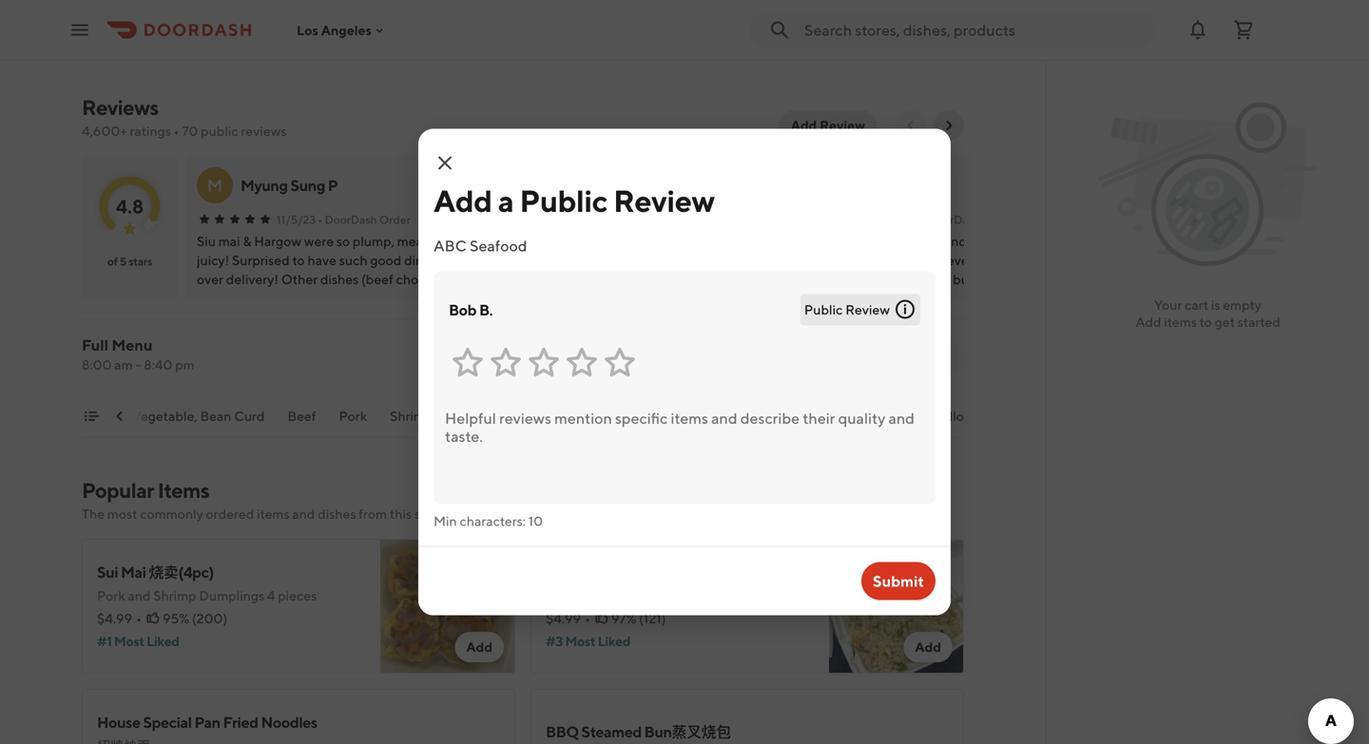 Task type: locate. For each thing, give the bounding box(es) containing it.
1 vertical spatial items
[[257, 506, 290, 522]]

oyster button
[[808, 407, 849, 437]]

$4.99 • up #1
[[97, 611, 142, 627]]

pork down sui
[[97, 588, 125, 604]]

1 horizontal spatial fried
[[223, 714, 258, 732]]

0 horizontal spatial pan
[[194, 714, 220, 732]]

$4.99 • for 97% (121)
[[546, 611, 590, 627]]

popular
[[82, 478, 154, 503]]

special inside house special fried rice $14.95
[[132, 0, 180, 18]]

house special pan fried noodles
[[97, 714, 317, 732]]

carolina m
[[541, 176, 614, 194]]

style down string
[[750, 20, 784, 39]]

previous image
[[903, 118, 919, 133]]

$4.99 • up #3
[[546, 611, 590, 627]]

ordered
[[206, 506, 254, 522]]

1 add button from the left
[[455, 632, 504, 663]]

1 vertical spatial bean
[[200, 408, 231, 424]]

bob
[[449, 301, 476, 319]]

carolina
[[541, 176, 597, 194]]

1 horizontal spatial m
[[600, 176, 614, 194]]

$4.99 • for 95% (200)
[[97, 611, 142, 627]]

1 order from the left
[[379, 213, 411, 226]]

2 horizontal spatial fried
[[715, 0, 750, 18]]

1 horizontal spatial pork
[[339, 408, 367, 424]]

pan inside pan fried string bean dry style $13.95
[[687, 0, 712, 18]]

2 style from the left
[[750, 20, 784, 39]]

0 vertical spatial pan
[[687, 0, 712, 18]]

0 vertical spatial review
[[820, 117, 865, 133]]

2 horizontal spatial $4.99
[[837, 24, 872, 40]]

1 style from the left
[[236, 20, 270, 39]]

add button for pork and shrimp dumplings 4 pieces
[[455, 632, 504, 663]]

$4.99 for 97% (121)
[[546, 611, 581, 627]]

0 horizontal spatial fried
[[183, 0, 218, 18]]

pan left noodles
[[194, 714, 220, 732]]

2 • doordash order from the left
[[921, 213, 1014, 226]]

liked down 95% in the bottom left of the page
[[147, 634, 179, 649]]

doordash down 'next' icon
[[928, 213, 980, 226]]

fish button
[[676, 407, 701, 437]]

pan fried string bean dry style $13.95
[[687, 0, 794, 61]]

this
[[390, 506, 412, 522]]

popular items the most commonly ordered items and dishes from this store
[[82, 478, 445, 522]]

french
[[314, 0, 361, 18]]

0 horizontal spatial style
[[236, 20, 270, 39]]

stars
[[128, 255, 152, 268]]

0 horizontal spatial most
[[114, 634, 144, 649]]

public right a
[[520, 183, 608, 219]]

1 horizontal spatial public
[[804, 302, 843, 318]]

0 horizontal spatial public
[[520, 183, 608, 219]]

pork right "beef"
[[339, 408, 367, 424]]

house down #1
[[97, 714, 140, 732]]

1 horizontal spatial add button
[[904, 632, 953, 663]]

fried inside house special fried rice $14.95
[[183, 0, 218, 18]]

2 add button from the left
[[904, 632, 953, 663]]

0 horizontal spatial $4.99 •
[[97, 611, 142, 627]]

submit
[[873, 572, 924, 590]]

#1 most liked
[[97, 634, 179, 649]]

97%
[[611, 611, 636, 627]]

hot
[[462, 408, 485, 424]]

fish
[[676, 408, 701, 424]]

1 horizontal spatial doordash
[[928, 213, 980, 226]]

add inside "dialog"
[[434, 183, 492, 219]]

bob b.
[[449, 301, 493, 319]]

close add a public review image
[[434, 152, 456, 174]]

1 horizontal spatial style
[[750, 20, 784, 39]]

rice
[[86, 20, 115, 39]]

special for pan
[[143, 714, 192, 732]]

and left 'dishes'
[[292, 506, 315, 522]]

10
[[528, 513, 543, 529]]

special for fried
[[132, 0, 180, 18]]

chop suey button
[[532, 407, 598, 437]]

drink button
[[872, 407, 905, 437]]

2 liked from the left
[[598, 634, 630, 649]]

cart
[[1185, 297, 1209, 313]]

2 $4.99 • from the left
[[546, 611, 590, 627]]

public up item search 'search box'
[[804, 302, 843, 318]]

liked for #1 most liked
[[147, 634, 179, 649]]

0 horizontal spatial doordash
[[325, 213, 377, 226]]

2 vertical spatial review
[[846, 302, 890, 318]]

$16.95
[[236, 45, 276, 61]]

1 horizontal spatial bean
[[687, 20, 721, 39]]

your
[[1154, 297, 1182, 313]]

most right #1
[[114, 634, 144, 649]]

1 vertical spatial pork
[[97, 588, 125, 604]]

0 vertical spatial pork
[[339, 408, 367, 424]]

review for public review
[[846, 302, 890, 318]]

pm
[[175, 357, 195, 373]]

commonly
[[140, 506, 203, 522]]

0 horizontal spatial pork
[[97, 588, 125, 604]]

style inside pan fried string bean dry style $13.95
[[750, 20, 784, 39]]

vegetable, bean curd
[[132, 408, 265, 424]]

m left 'myung'
[[207, 175, 223, 195]]

review inside add review button
[[820, 117, 865, 133]]

0 vertical spatial public
[[520, 183, 608, 219]]

1 liked from the left
[[147, 634, 179, 649]]

notification bell image
[[1187, 19, 1209, 41]]

clam
[[621, 408, 653, 424]]

1 • doordash order from the left
[[318, 213, 411, 226]]

bean left curd
[[200, 408, 231, 424]]

most for #1
[[114, 634, 144, 649]]

0 horizontal spatial order
[[379, 213, 411, 226]]

1 vertical spatial special
[[143, 714, 192, 732]]

1 doordash from the left
[[325, 213, 377, 226]]

hot pot button
[[462, 407, 509, 437]]

style
[[236, 20, 270, 39], [750, 20, 784, 39]]

m
[[207, 175, 223, 195], [600, 176, 614, 194]]

1 $4.99 • from the left
[[97, 611, 142, 627]]

most for #3
[[565, 634, 595, 649]]

add button down submit button
[[904, 632, 953, 663]]

and down the mai
[[128, 588, 151, 604]]

1 vertical spatial public
[[804, 302, 843, 318]]

fried up dry
[[715, 0, 750, 18]]

beef
[[288, 408, 316, 424]]

bean
[[687, 20, 721, 39], [200, 408, 231, 424]]

1 horizontal spatial $4.99 •
[[546, 611, 590, 627]]

fried left fillet
[[183, 0, 218, 18]]

house up rice
[[86, 0, 129, 18]]

fried inside pan fried string bean dry style $13.95
[[715, 0, 750, 18]]

0 vertical spatial and
[[292, 506, 315, 522]]

1 horizontal spatial liked
[[598, 634, 630, 649]]

1 most from the left
[[114, 634, 144, 649]]

most right #3
[[565, 634, 595, 649]]

m right carolina
[[600, 176, 614, 194]]

bbq
[[546, 723, 579, 741]]

liked down 97%
[[598, 634, 630, 649]]

fried left noodles
[[223, 714, 258, 732]]

0 horizontal spatial and
[[128, 588, 151, 604]]

1 horizontal spatial • doordash order
[[921, 213, 1014, 226]]

items inside your cart is empty add items to get started
[[1164, 314, 1197, 330]]

clam button
[[621, 407, 653, 437]]

#1
[[97, 634, 112, 649]]

and inside sui mai 烧卖(4pc) pork and shrimp dumplings 4 pieces
[[128, 588, 151, 604]]

0 horizontal spatial bean
[[200, 408, 231, 424]]

4
[[267, 588, 275, 604]]

0 horizontal spatial • doordash order
[[318, 213, 411, 226]]

c
[[509, 175, 522, 195]]

0 horizontal spatial items
[[257, 506, 290, 522]]

0 horizontal spatial liked
[[147, 634, 179, 649]]

1 horizontal spatial $4.99
[[546, 611, 581, 627]]

#3 most liked
[[546, 634, 630, 649]]

8:40
[[144, 357, 172, 373]]

pan
[[687, 0, 712, 18], [194, 714, 220, 732]]

0 vertical spatial bean
[[687, 20, 721, 39]]

characters:
[[460, 513, 526, 529]]

0 vertical spatial house
[[86, 0, 129, 18]]

1 horizontal spatial and
[[292, 506, 315, 522]]

next image
[[941, 118, 957, 133]]

los angeles
[[297, 22, 372, 38]]

1 horizontal spatial pan
[[687, 0, 712, 18]]

8:00
[[82, 357, 112, 373]]

and
[[292, 506, 315, 522], [128, 588, 151, 604]]

style down fillet
[[236, 20, 270, 39]]

house inside house special fried rice $14.95
[[86, 0, 129, 18]]

add button left #3
[[455, 632, 504, 663]]

pan up $13.95
[[687, 0, 712, 18]]

reviews
[[241, 123, 287, 139]]

0 horizontal spatial add button
[[455, 632, 504, 663]]

1 horizontal spatial order
[[983, 213, 1014, 226]]

2 most from the left
[[565, 634, 595, 649]]

#3
[[546, 634, 563, 649]]

of 5 stars
[[107, 255, 152, 268]]

95%
[[163, 611, 189, 627]]

0 vertical spatial items
[[1164, 314, 1197, 330]]

fillet
[[236, 0, 270, 18]]

reviews 4,600+ ratings • 70 public reviews
[[82, 95, 287, 139]]

1 vertical spatial house
[[97, 714, 140, 732]]

1 vertical spatial review
[[613, 183, 715, 219]]

0 horizontal spatial $4.99
[[97, 611, 132, 627]]

hot pot
[[462, 408, 509, 424]]

full
[[82, 336, 108, 354]]

items right ordered
[[257, 506, 290, 522]]

noodles
[[261, 714, 317, 732]]

$4.99 inside button
[[837, 24, 872, 40]]

add review
[[791, 117, 865, 133]]

1 horizontal spatial most
[[565, 634, 595, 649]]

1 horizontal spatial items
[[1164, 314, 1197, 330]]

bean up $13.95
[[687, 20, 721, 39]]

review
[[820, 117, 865, 133], [613, 183, 715, 219], [846, 302, 890, 318]]

items
[[1164, 314, 1197, 330], [257, 506, 290, 522]]

1 vertical spatial and
[[128, 588, 151, 604]]

items down your
[[1164, 314, 1197, 330]]

doordash
[[325, 213, 377, 226], [928, 213, 980, 226]]

(121)
[[639, 611, 666, 627]]

doordash down p
[[325, 213, 377, 226]]

0 vertical spatial special
[[132, 0, 180, 18]]

submit button
[[861, 562, 936, 600]]

dry
[[724, 20, 748, 39]]

dishes
[[318, 506, 356, 522]]



Task type: describe. For each thing, give the bounding box(es) containing it.
from
[[359, 506, 387, 522]]

house special fried rice $14.95
[[86, 0, 218, 61]]

myung sung p
[[241, 176, 338, 194]]

steamed
[[581, 723, 642, 741]]

public review
[[804, 302, 890, 318]]

scroll menu navigation left image
[[112, 409, 127, 424]]

drink
[[872, 408, 905, 424]]

(200)
[[192, 611, 227, 627]]

shrimps button
[[390, 407, 439, 437]]

to
[[1200, 314, 1212, 330]]

shrimps
[[390, 408, 439, 424]]

abc seafood
[[434, 237, 527, 255]]

2 doordash from the left
[[928, 213, 980, 226]]

0 items, open order cart image
[[1232, 19, 1255, 41]]

reviews
[[82, 95, 159, 120]]

fillet steak french style 法式牛柳 $16.95
[[236, 0, 361, 61]]

los
[[297, 22, 318, 38]]

sung
[[290, 176, 325, 194]]

2 order from the left
[[983, 213, 1014, 226]]

$4.99 button
[[833, 0, 983, 53]]

open menu image
[[68, 19, 91, 41]]

is
[[1211, 297, 1220, 313]]

full menu 8:00 am - 8:40 pm
[[82, 336, 195, 373]]

$13.95
[[687, 45, 727, 61]]

chop
[[532, 408, 565, 424]]

0 horizontal spatial m
[[207, 175, 223, 195]]

oyster
[[808, 408, 849, 424]]

har gow 虾饺 （4pc) image
[[829, 539, 964, 674]]

add inside button
[[791, 117, 817, 133]]

string
[[753, 0, 794, 18]]

add inside your cart is empty add items to get started
[[1136, 314, 1161, 330]]

scallop button
[[928, 407, 972, 437]]

1 vertical spatial pan
[[194, 714, 220, 732]]

$14.95
[[86, 45, 126, 61]]

get
[[1215, 314, 1235, 330]]

sui
[[97, 563, 118, 581]]

house for house special pan fried noodles
[[97, 714, 140, 732]]

5
[[120, 255, 126, 268]]

vegetable,
[[132, 408, 198, 424]]

法式牛柳
[[272, 20, 332, 39]]

and inside popular items the most commonly ordered items and dishes from this store
[[292, 506, 315, 522]]

public
[[201, 123, 238, 139]]

steak
[[273, 0, 311, 18]]

95% (200)
[[163, 611, 227, 627]]

bun蒸叉烧包
[[644, 723, 731, 741]]

house for house special fried rice $14.95
[[86, 0, 129, 18]]

curd
[[234, 408, 265, 424]]

$4.99 for 95% (200)
[[97, 611, 132, 627]]

• inside reviews 4,600+ ratings • 70 public reviews
[[174, 123, 179, 139]]

most
[[107, 506, 137, 522]]

shrimp
[[153, 588, 196, 604]]

add a public review dialog
[[418, 129, 951, 616]]

menu
[[112, 336, 153, 354]]

ratings
[[130, 123, 171, 139]]

scallop
[[928, 408, 972, 424]]

烧卖(4pc)
[[149, 563, 214, 581]]

abc
[[434, 237, 467, 255]]

squid鱿鱼
[[724, 408, 785, 424]]

vegetable, bean curd button
[[132, 407, 265, 437]]

myung
[[241, 176, 288, 194]]

angeles
[[321, 22, 372, 38]]

store
[[414, 506, 445, 522]]

liked for #3 most liked
[[598, 634, 630, 649]]

seafood
[[470, 237, 527, 255]]

items inside popular items the most commonly ordered items and dishes from this store
[[257, 506, 290, 522]]

70
[[182, 123, 198, 139]]

a
[[498, 183, 514, 219]]

started
[[1238, 314, 1281, 330]]

Item Search search field
[[690, 349, 949, 370]]

sui mai 烧卖(4pc) image
[[380, 539, 515, 674]]

pork inside sui mai 烧卖(4pc) pork and shrimp dumplings 4 pieces
[[97, 588, 125, 604]]

squid鱿鱼 button
[[724, 407, 785, 437]]

p
[[328, 176, 338, 194]]

add a public review
[[434, 183, 715, 219]]

pot
[[487, 408, 509, 424]]

review for add review
[[820, 117, 865, 133]]

of
[[107, 255, 118, 268]]

bean inside pan fried string bean dry style $13.95
[[687, 20, 721, 39]]

style inside fillet steak french style 法式牛柳 $16.95
[[236, 20, 270, 39]]

b.
[[479, 301, 493, 319]]

Helpful reviews mention specific items and describe their quality and taste. text field
[[434, 398, 936, 504]]

4.8
[[116, 195, 144, 218]]

add review button
[[779, 110, 877, 141]]

beef button
[[288, 407, 316, 437]]

the
[[82, 506, 105, 522]]

empty
[[1223, 297, 1262, 313]]

bbq steamed bun蒸叉烧包
[[546, 723, 731, 741]]

add button for #3 most liked
[[904, 632, 953, 663]]

pieces
[[278, 588, 317, 604]]

bean inside button
[[200, 408, 231, 424]]

am
[[114, 357, 133, 373]]

sui mai 烧卖(4pc) pork and shrimp dumplings 4 pieces
[[97, 563, 317, 604]]

your cart is empty add items to get started
[[1136, 297, 1281, 330]]

reviews link
[[82, 95, 159, 120]]

los angeles button
[[297, 22, 387, 38]]

items
[[158, 478, 209, 503]]



Task type: vqa. For each thing, say whether or not it's contained in the screenshot.
'Dry'
yes



